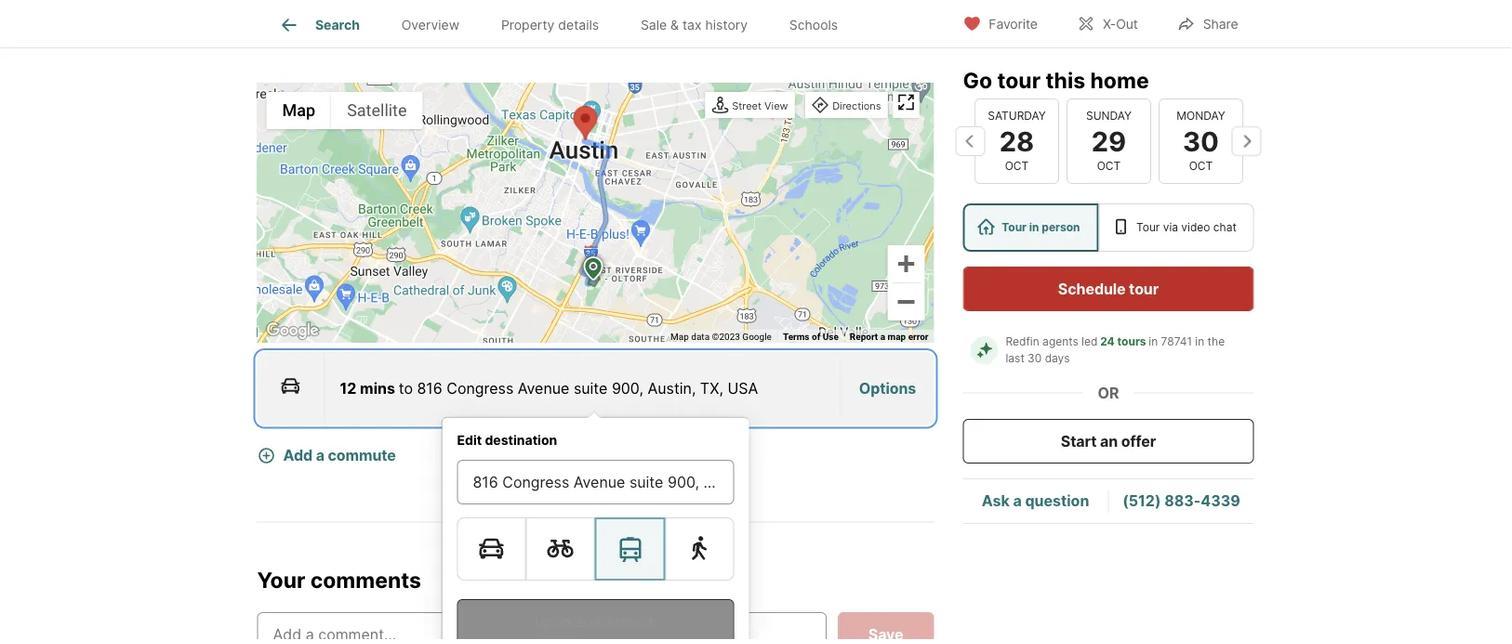 Task type: locate. For each thing, give the bounding box(es) containing it.
map data ©2023 google
[[671, 332, 772, 343]]

Type a location or address text field
[[473, 472, 719, 494]]

tour inside button
[[1129, 280, 1159, 298]]

redfin
[[257, 21, 302, 39], [1006, 335, 1040, 349]]

1 horizontal spatial tour
[[1129, 280, 1159, 298]]

avenue
[[518, 380, 570, 398]]

commute right update
[[590, 613, 658, 632]]

3 oct from the left
[[1189, 160, 1213, 173]]

tour left via
[[1137, 221, 1160, 234]]

ask a question
[[982, 493, 1090, 511]]

Add a comment... text field
[[273, 625, 811, 641]]

list box down the 'type a location or address' text field
[[457, 519, 734, 582]]

tab list containing search
[[257, 0, 874, 47]]

favorite button
[[947, 4, 1054, 42]]

oct down monday
[[1189, 160, 1213, 173]]

tour
[[998, 67, 1041, 93], [1129, 280, 1159, 298]]

commute right add
[[328, 447, 396, 465]]

in right the tours at the right bottom of page
[[1149, 335, 1158, 349]]

0 vertical spatial map
[[282, 101, 315, 121]]

0 horizontal spatial in
[[1030, 221, 1040, 234]]

oct inside monday 30 oct
[[1189, 160, 1213, 173]]

0 horizontal spatial list box
[[457, 519, 734, 582]]

0 horizontal spatial redfin
[[257, 21, 302, 39]]

person
[[1042, 221, 1081, 234]]

28
[[999, 125, 1034, 157]]

(512) 883-4339
[[1123, 493, 1241, 511]]

0 horizontal spatial tour
[[998, 67, 1041, 93]]

this
[[1046, 67, 1086, 93]]

an
[[1101, 433, 1118, 451]]

0 vertical spatial list box
[[963, 204, 1254, 252]]

0 horizontal spatial commute
[[328, 447, 396, 465]]

0 vertical spatial tour
[[998, 67, 1041, 93]]

30 right last
[[1028, 352, 1042, 366]]

redfin left the search
[[257, 21, 302, 39]]

tour via video chat
[[1137, 221, 1237, 234]]

1 vertical spatial list box
[[457, 519, 734, 582]]

menu bar
[[267, 92, 423, 130]]

x-out button
[[1061, 4, 1154, 42]]

1 minute ago link
[[374, 21, 467, 39], [374, 21, 467, 39]]

via
[[1163, 221, 1179, 234]]

900,
[[612, 380, 644, 398]]

1 vertical spatial redfin
[[1006, 335, 1040, 349]]

a right ask
[[1013, 493, 1022, 511]]

tab list
[[257, 0, 874, 47]]

schools
[[790, 17, 838, 33]]

map left satellite popup button
[[282, 101, 315, 121]]

2 tour from the left
[[1137, 221, 1160, 234]]

favorite
[[989, 16, 1038, 32]]

2 horizontal spatial in
[[1196, 335, 1205, 349]]

0 vertical spatial commute
[[328, 447, 396, 465]]

a for add
[[316, 447, 325, 465]]

in left person
[[1030, 221, 1040, 234]]

tours
[[1118, 335, 1147, 349]]

1 horizontal spatial in
[[1149, 335, 1158, 349]]

0 horizontal spatial 30
[[1028, 352, 1042, 366]]

list box for go tour this home
[[963, 204, 1254, 252]]

in inside in the last 30 days
[[1196, 335, 1205, 349]]

oct inside saturday 28 oct
[[1005, 160, 1029, 173]]

of
[[812, 332, 821, 343]]

oct down 29
[[1097, 160, 1121, 173]]

1 horizontal spatial map
[[671, 332, 689, 343]]

0 horizontal spatial tour
[[1002, 221, 1027, 234]]

street view
[[732, 100, 788, 112]]

redfin up last
[[1006, 335, 1040, 349]]

1 horizontal spatial a
[[881, 332, 886, 343]]

tour up saturday
[[998, 67, 1041, 93]]

1 vertical spatial a
[[316, 447, 325, 465]]

29
[[1091, 125, 1126, 157]]

oct down 28
[[1005, 160, 1029, 173]]

0 vertical spatial 30
[[1183, 125, 1219, 157]]

previous image
[[956, 126, 986, 156]]

list box containing tour in person
[[963, 204, 1254, 252]]

list box
[[963, 204, 1254, 252], [457, 519, 734, 582]]

1 tour from the left
[[1002, 221, 1027, 234]]

street
[[732, 100, 762, 112]]

1 vertical spatial 30
[[1028, 352, 1042, 366]]

a left map
[[881, 332, 886, 343]]

map inside map popup button
[[282, 101, 315, 121]]

redfin for redfin checked: 1 minute ago (oct 25, 2023 at 3:03pm) • source: actris # 5352105
[[257, 21, 302, 39]]

x-
[[1103, 16, 1117, 32]]

30 inside monday 30 oct
[[1183, 125, 1219, 157]]

congress
[[447, 380, 514, 398]]

78741
[[1162, 335, 1193, 349]]

2 horizontal spatial oct
[[1189, 160, 1213, 173]]

options button
[[841, 356, 934, 423]]

5352105
[[791, 21, 853, 39]]

1 horizontal spatial redfin
[[1006, 335, 1040, 349]]

a right add
[[316, 447, 325, 465]]

3:03pm)
[[590, 21, 650, 39]]

commute inside update commute "button"
[[590, 613, 658, 632]]

12
[[340, 380, 357, 398]]

a inside button
[[316, 447, 325, 465]]

oct inside the sunday 29 oct
[[1097, 160, 1121, 173]]

map left data
[[671, 332, 689, 343]]

©2023
[[712, 332, 740, 343]]

edit
[[457, 433, 482, 449]]

schedule tour
[[1059, 280, 1159, 298]]

directions button
[[808, 94, 886, 119]]

1 horizontal spatial 30
[[1183, 125, 1219, 157]]

ago
[[439, 21, 467, 39]]

in left 'the'
[[1196, 335, 1205, 349]]

start
[[1061, 433, 1097, 451]]

oct for 30
[[1189, 160, 1213, 173]]

30 down monday
[[1183, 125, 1219, 157]]

checked:
[[306, 21, 370, 39]]

1 oct from the left
[[1005, 160, 1029, 173]]

schedule tour button
[[963, 267, 1254, 312]]

out
[[1117, 16, 1138, 32]]

2 oct from the left
[[1097, 160, 1121, 173]]

start an offer
[[1061, 433, 1157, 451]]

tour inside tour in person option
[[1002, 221, 1027, 234]]

1 vertical spatial commute
[[590, 613, 658, 632]]

update commute button
[[457, 600, 734, 641]]

sale & tax history tab
[[620, 3, 769, 47]]

menu bar containing map
[[267, 92, 423, 130]]

0 vertical spatial redfin
[[257, 21, 302, 39]]

30
[[1183, 125, 1219, 157], [1028, 352, 1042, 366]]

add a commute button
[[257, 435, 426, 478]]

history
[[706, 17, 748, 33]]

options
[[859, 380, 916, 398]]

error
[[909, 332, 929, 343]]

0 vertical spatial a
[[881, 332, 886, 343]]

2023
[[531, 21, 568, 39]]

in
[[1030, 221, 1040, 234], [1149, 335, 1158, 349], [1196, 335, 1205, 349]]

report a map error
[[850, 332, 929, 343]]

1 horizontal spatial list box
[[963, 204, 1254, 252]]

1 horizontal spatial commute
[[590, 613, 658, 632]]

30 inside in the last 30 days
[[1028, 352, 1042, 366]]

a for report
[[881, 332, 886, 343]]

tour left person
[[1002, 221, 1027, 234]]

add
[[283, 447, 313, 465]]

2 horizontal spatial a
[[1013, 493, 1022, 511]]

overview tab
[[381, 3, 480, 47]]

terms of use
[[783, 332, 839, 343]]

search link
[[278, 14, 360, 36]]

oct for 28
[[1005, 160, 1029, 173]]

report a map error link
[[850, 332, 929, 343]]

tour inside tour via video chat option
[[1137, 221, 1160, 234]]

0 horizontal spatial a
[[316, 447, 325, 465]]

share
[[1204, 16, 1239, 32]]

1 vertical spatial map
[[671, 332, 689, 343]]

tax
[[683, 17, 702, 33]]

tour for go
[[998, 67, 1041, 93]]

2 vertical spatial a
[[1013, 493, 1022, 511]]

1 horizontal spatial tour
[[1137, 221, 1160, 234]]

search
[[315, 17, 360, 33]]

tx,
[[700, 380, 724, 398]]

tour for tour in person
[[1002, 221, 1027, 234]]

in inside option
[[1030, 221, 1040, 234]]

None button
[[974, 98, 1059, 184], [1067, 98, 1151, 184], [1159, 98, 1243, 184], [974, 98, 1059, 184], [1067, 98, 1151, 184], [1159, 98, 1243, 184]]

google image
[[262, 319, 323, 344]]

saturday
[[988, 109, 1046, 123]]

days
[[1045, 352, 1070, 366]]

list box up schedule tour
[[963, 204, 1254, 252]]

12 mins to 816 congress avenue suite 900, austin, tx, usa
[[340, 380, 758, 398]]

your
[[257, 568, 305, 594]]

0 horizontal spatial map
[[282, 101, 315, 121]]

1 vertical spatial tour
[[1129, 280, 1159, 298]]

1 horizontal spatial oct
[[1097, 160, 1121, 173]]

0 horizontal spatial oct
[[1005, 160, 1029, 173]]

tour right schedule
[[1129, 280, 1159, 298]]



Task type: vqa. For each thing, say whether or not it's contained in the screenshot.
error
yes



Task type: describe. For each thing, give the bounding box(es) containing it.
go tour this home
[[963, 67, 1150, 93]]

property details
[[501, 17, 599, 33]]

(512)
[[1123, 493, 1161, 511]]

use
[[823, 332, 839, 343]]

report
[[850, 332, 878, 343]]

actris
[[725, 21, 778, 39]]

a for ask
[[1013, 493, 1022, 511]]

tour for schedule
[[1129, 280, 1159, 298]]

sunday 29 oct
[[1086, 109, 1132, 173]]

view
[[765, 100, 788, 112]]

•
[[653, 21, 661, 39]]

go
[[963, 67, 993, 93]]

redfin checked: 1 minute ago (oct 25, 2023 at 3:03pm) • source: actris # 5352105
[[257, 21, 853, 39]]

agents
[[1043, 335, 1079, 349]]

x-out
[[1103, 16, 1138, 32]]

directions
[[833, 100, 881, 112]]

tour in person option
[[963, 204, 1099, 252]]

the
[[1208, 335, 1225, 349]]

property details tab
[[480, 3, 620, 47]]

offer
[[1122, 433, 1157, 451]]

schedule
[[1059, 280, 1126, 298]]

home
[[1091, 67, 1150, 93]]

led
[[1082, 335, 1098, 349]]

next image
[[1232, 126, 1262, 156]]

in the last 30 days
[[1006, 335, 1228, 366]]

satellite button
[[331, 92, 423, 130]]

map for map data ©2023 google
[[671, 332, 689, 343]]

terms of use link
[[783, 332, 839, 343]]

minute
[[385, 21, 436, 39]]

map
[[888, 332, 906, 343]]

commute inside add a commute button
[[328, 447, 396, 465]]

details
[[558, 17, 599, 33]]

austin,
[[648, 380, 696, 398]]

ask
[[982, 493, 1010, 511]]

chat
[[1214, 221, 1237, 234]]

ask a question link
[[982, 493, 1090, 511]]

share button
[[1162, 4, 1254, 42]]

add a commute
[[283, 447, 396, 465]]

or
[[1098, 384, 1120, 402]]

question
[[1026, 493, 1090, 511]]

tour via video chat option
[[1099, 204, 1254, 252]]

oct for 29
[[1097, 160, 1121, 173]]

to
[[399, 380, 413, 398]]

usa
[[728, 380, 758, 398]]

start an offer button
[[963, 420, 1254, 464]]

comments
[[310, 568, 421, 594]]

4339
[[1201, 493, 1241, 511]]

map for map
[[282, 101, 315, 121]]

1
[[374, 21, 382, 39]]

property
[[501, 17, 555, 33]]

monday 30 oct
[[1177, 109, 1225, 173]]

edit destination
[[457, 433, 557, 449]]

tour for tour via video chat
[[1137, 221, 1160, 234]]

map button
[[267, 92, 331, 130]]

sunday
[[1086, 109, 1132, 123]]

(oct
[[471, 21, 501, 39]]

update commute
[[534, 613, 658, 632]]

google
[[743, 332, 772, 343]]

street view button
[[707, 94, 793, 119]]

883-
[[1165, 493, 1201, 511]]

schools tab
[[769, 3, 859, 47]]

satellite
[[347, 101, 407, 121]]

terms
[[783, 332, 810, 343]]

video
[[1182, 221, 1211, 234]]

map region
[[132, 57, 1084, 533]]

24
[[1101, 335, 1115, 349]]

update
[[534, 613, 586, 632]]

(512) 883-4339 link
[[1123, 493, 1241, 511]]

sale
[[641, 17, 667, 33]]

25,
[[505, 21, 527, 39]]

mins
[[360, 380, 395, 398]]

data
[[691, 332, 710, 343]]

saturday 28 oct
[[988, 109, 1046, 173]]

tour in person
[[1002, 221, 1081, 234]]

suite
[[574, 380, 608, 398]]

sale & tax history
[[641, 17, 748, 33]]

list box for edit destination
[[457, 519, 734, 582]]

redfin for redfin agents led 24 tours in 78741
[[1006, 335, 1040, 349]]

&
[[671, 17, 679, 33]]

816
[[417, 380, 443, 398]]



